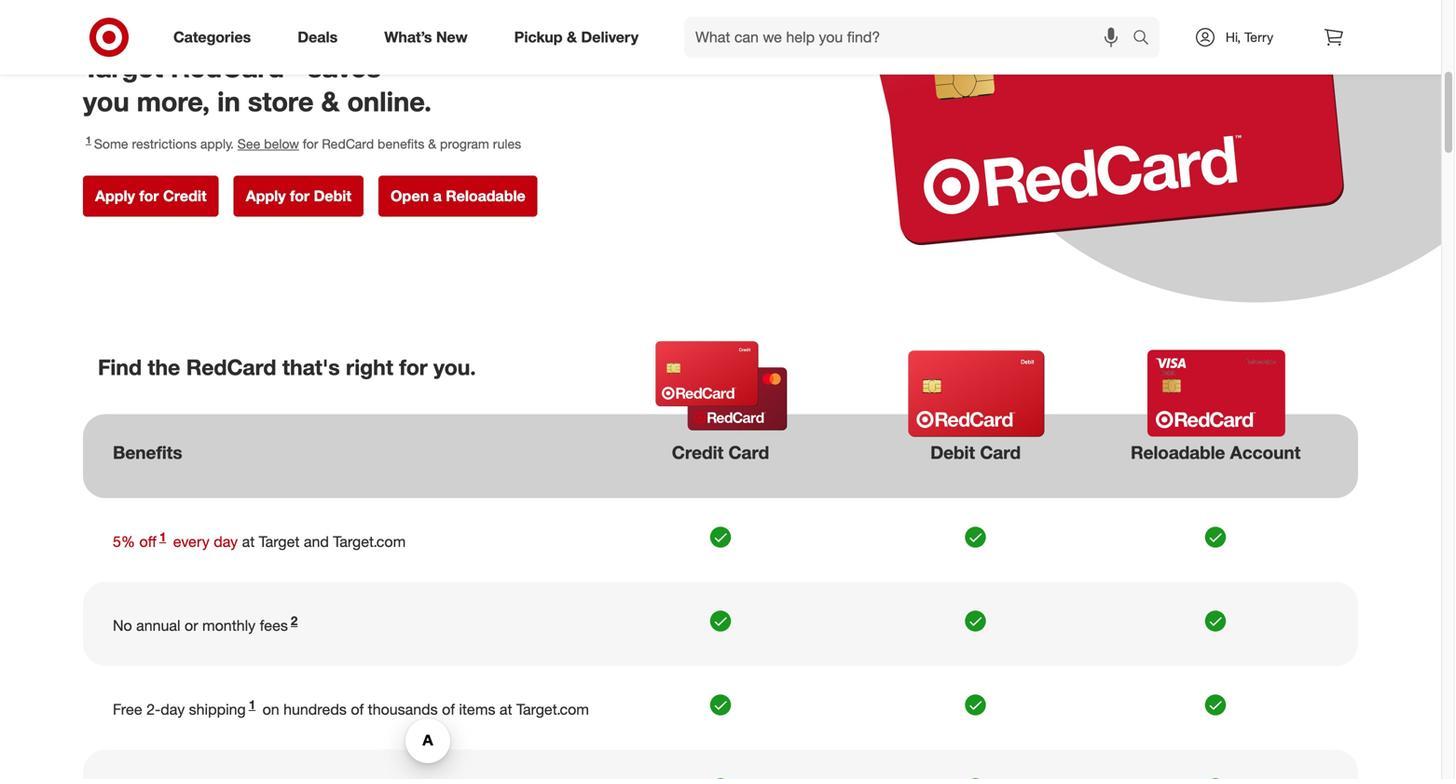 Task type: locate. For each thing, give the bounding box(es) containing it.
2 apply from the left
[[246, 187, 286, 205]]

restrictions
[[132, 136, 197, 152]]

5%
[[113, 533, 135, 551]]

saves
[[308, 51, 381, 84]]

debit down redcard debit image
[[931, 442, 975, 463]]

a
[[433, 187, 442, 205]]

1 horizontal spatial of
[[442, 701, 455, 719]]

1 card from the left
[[729, 442, 769, 463]]

1 horizontal spatial redcard
[[322, 136, 374, 152]]

for
[[303, 136, 318, 152], [139, 187, 159, 205], [290, 187, 310, 205], [399, 354, 428, 380]]

card down redcard credit image
[[729, 442, 769, 463]]

&
[[567, 28, 577, 46], [321, 85, 340, 118], [428, 136, 436, 152]]

pickup & delivery
[[514, 28, 639, 46]]

for right below
[[303, 136, 318, 152]]

1 vertical spatial target.com
[[517, 701, 589, 719]]

0 vertical spatial day
[[214, 533, 238, 551]]

apply for apply for debit
[[246, 187, 286, 205]]

1 horizontal spatial at
[[500, 701, 512, 719]]

what's new link
[[369, 17, 491, 58]]

credit
[[163, 187, 207, 205], [672, 442, 724, 463]]

1 vertical spatial debit
[[931, 442, 975, 463]]

0 horizontal spatial 1 link
[[157, 530, 169, 551]]

categories link
[[158, 17, 274, 58]]

of left items
[[442, 701, 455, 719]]

card for debit card
[[980, 442, 1021, 463]]

delivery
[[581, 28, 639, 46]]

2 horizontal spatial &
[[567, 28, 577, 46]]

0 vertical spatial redcard
[[322, 136, 374, 152]]

pickup & delivery link
[[498, 17, 662, 58]]

debit card
[[931, 442, 1021, 463]]

1 inside free 2-day shipping 1 on hundreds of thousands of items at target.com
[[249, 697, 256, 712]]

redcard debit image
[[890, 347, 1063, 441]]

1 apply from the left
[[95, 187, 135, 205]]

0 horizontal spatial card
[[729, 442, 769, 463]]

shipping
[[189, 701, 246, 719]]

1 horizontal spatial 1 link
[[246, 697, 258, 719]]

1 horizontal spatial day
[[214, 533, 238, 551]]

0 vertical spatial target
[[83, 51, 163, 84]]

redcard credit image
[[635, 339, 808, 432]]

0 vertical spatial target.com
[[333, 533, 406, 551]]

apply
[[95, 187, 135, 205], [246, 187, 286, 205]]

0 vertical spatial debit
[[314, 187, 351, 205]]

1 link for 5% off
[[157, 530, 169, 551]]

2 vertical spatial 1
[[249, 697, 256, 712]]

no annual or monthly fees 2
[[113, 614, 298, 635]]

right
[[346, 354, 393, 380]]

open a reloadable
[[391, 187, 526, 205]]

0 horizontal spatial redcard
[[186, 354, 276, 380]]

pickup
[[514, 28, 563, 46]]

free
[[113, 701, 142, 719]]

redcard left benefits on the left top
[[322, 136, 374, 152]]

0 vertical spatial credit
[[163, 187, 207, 205]]

2-
[[147, 701, 161, 719]]

0 horizontal spatial 1
[[86, 134, 91, 146]]

at right 'every'
[[242, 533, 255, 551]]

target left 'and'
[[259, 533, 300, 551]]

2 card from the left
[[980, 442, 1021, 463]]

1 right off
[[159, 530, 166, 545]]

card
[[729, 442, 769, 463], [980, 442, 1021, 463]]

categories
[[173, 28, 251, 46]]

1 vertical spatial target
[[259, 533, 300, 551]]

day left shipping on the bottom
[[161, 701, 185, 719]]

and
[[304, 533, 329, 551]]

hundreds
[[284, 701, 347, 719]]

reloadable account
[[1131, 442, 1301, 463]]

redcard
[[322, 136, 374, 152], [186, 354, 276, 380]]

0 horizontal spatial &
[[321, 85, 340, 118]]

1 horizontal spatial apply
[[246, 187, 286, 205]]

target up the you
[[83, 51, 163, 84]]

2 horizontal spatial 1
[[249, 697, 256, 712]]

debit
[[314, 187, 351, 205], [931, 442, 975, 463]]

debit down 1 some restrictions apply. see below for redcard benefits & program rules
[[314, 187, 351, 205]]

reloadable down redcard reloadable account image on the right
[[1131, 442, 1226, 463]]

target.com
[[333, 533, 406, 551], [517, 701, 589, 719]]

5% off 1 every day at target and target.com
[[113, 530, 406, 551]]

1 left on
[[249, 697, 256, 712]]

1 left some
[[86, 134, 91, 146]]

2 vertical spatial &
[[428, 136, 436, 152]]

& right pickup
[[567, 28, 577, 46]]

apply down some
[[95, 187, 135, 205]]

search button
[[1124, 17, 1169, 62]]

for left you.
[[399, 354, 428, 380]]

0 vertical spatial 1 link
[[157, 530, 169, 551]]

1 link left 'every'
[[157, 530, 169, 551]]

card for credit card
[[729, 442, 769, 463]]

below
[[264, 136, 299, 152]]

day right 'every'
[[214, 533, 238, 551]]

target.com right items
[[517, 701, 589, 719]]

& down saves
[[321, 85, 340, 118]]

of right hundreds
[[351, 701, 364, 719]]

day
[[214, 533, 238, 551], [161, 701, 185, 719]]

& inside 1 some restrictions apply. see below for redcard benefits & program rules
[[428, 136, 436, 152]]

reloadable
[[446, 187, 526, 205], [1131, 442, 1226, 463]]

0 horizontal spatial of
[[351, 701, 364, 719]]

1 horizontal spatial 1
[[159, 530, 166, 545]]

1 vertical spatial redcard
[[186, 354, 276, 380]]

target.com inside 5% off 1 every day at target and target.com
[[333, 533, 406, 551]]

1 horizontal spatial target.com
[[517, 701, 589, 719]]

for down 1 some restrictions apply. see below for redcard benefits & program rules
[[290, 187, 310, 205]]

0 vertical spatial 1
[[86, 134, 91, 146]]

new
[[436, 28, 468, 46]]

1 vertical spatial day
[[161, 701, 185, 719]]

at inside free 2-day shipping 1 on hundreds of thousands of items at target.com
[[500, 701, 512, 719]]

redcard right the
[[186, 354, 276, 380]]

annual
[[136, 617, 180, 635]]

deals link
[[282, 17, 361, 58]]

card down redcard debit image
[[980, 442, 1021, 463]]

1 horizontal spatial debit
[[931, 442, 975, 463]]

1 vertical spatial reloadable
[[1131, 442, 1226, 463]]

find
[[98, 354, 142, 380]]

apply down below
[[246, 187, 286, 205]]

1 link
[[157, 530, 169, 551], [246, 697, 258, 719]]

for down restrictions
[[139, 187, 159, 205]]

& inside "pickup & delivery" link
[[567, 28, 577, 46]]

0 horizontal spatial at
[[242, 533, 255, 551]]

1 link left on
[[246, 697, 258, 719]]

1 of from the left
[[351, 701, 364, 719]]

& right benefits on the left top
[[428, 136, 436, 152]]

0 horizontal spatial target.com
[[333, 533, 406, 551]]

1 horizontal spatial reloadable
[[1131, 442, 1226, 463]]

1 horizontal spatial card
[[980, 442, 1021, 463]]

1 horizontal spatial credit
[[672, 442, 724, 463]]

target.com right 'and'
[[333, 533, 406, 551]]

hi,
[[1226, 29, 1241, 45]]

reloadable right "a"
[[446, 187, 526, 205]]

credit down redcard credit image
[[672, 442, 724, 463]]

1 horizontal spatial &
[[428, 136, 436, 152]]

target
[[83, 51, 163, 84], [259, 533, 300, 551]]

2
[[291, 614, 298, 628]]

1 horizontal spatial target
[[259, 533, 300, 551]]

free 2-day shipping 1 on hundreds of thousands of items at target.com
[[113, 697, 589, 719]]

0 horizontal spatial debit
[[314, 187, 351, 205]]

0 horizontal spatial apply
[[95, 187, 135, 205]]

search
[[1124, 30, 1169, 48]]

of
[[351, 701, 364, 719], [442, 701, 455, 719]]

credit down restrictions
[[163, 187, 207, 205]]

1 vertical spatial credit
[[672, 442, 724, 463]]

1 vertical spatial 1
[[159, 530, 166, 545]]

0 vertical spatial reloadable
[[446, 187, 526, 205]]

hi, terry
[[1226, 29, 1274, 45]]

0 horizontal spatial day
[[161, 701, 185, 719]]

1 vertical spatial 1 link
[[246, 697, 258, 719]]

0 vertical spatial at
[[242, 533, 255, 551]]

deals
[[298, 28, 338, 46]]

1
[[86, 134, 91, 146], [159, 530, 166, 545], [249, 697, 256, 712]]

1 inside 5% off 1 every day at target and target.com
[[159, 530, 166, 545]]

1 vertical spatial at
[[500, 701, 512, 719]]

apply for debit link
[[234, 176, 364, 217]]

rules
[[493, 136, 521, 152]]

1 vertical spatial &
[[321, 85, 340, 118]]

at right items
[[500, 701, 512, 719]]

0 vertical spatial &
[[567, 28, 577, 46]]

open
[[391, 187, 429, 205]]

0 horizontal spatial target
[[83, 51, 163, 84]]

at
[[242, 533, 255, 551], [500, 701, 512, 719]]

day inside free 2-day shipping 1 on hundreds of thousands of items at target.com
[[161, 701, 185, 719]]



Task type: describe. For each thing, give the bounding box(es) containing it.
more,
[[137, 85, 210, 118]]

what's
[[384, 28, 432, 46]]

account
[[1230, 442, 1301, 463]]

on
[[263, 701, 279, 719]]

0 horizontal spatial reloadable
[[446, 187, 526, 205]]

store
[[248, 85, 314, 118]]

credit card
[[672, 442, 769, 463]]

target inside 5% off 1 every day at target and target.com
[[259, 533, 300, 551]]

redcard™
[[171, 51, 300, 84]]

& inside target redcard™ saves you more, in store & online.
[[321, 85, 340, 118]]

open a reloadable link
[[379, 176, 538, 217]]

redcard inside 1 some restrictions apply. see below for redcard benefits & program rules
[[322, 136, 374, 152]]

items
[[459, 701, 496, 719]]

0 horizontal spatial credit
[[163, 187, 207, 205]]

apply for credit link
[[83, 176, 219, 217]]

apply for credit
[[95, 187, 207, 205]]

redcards image
[[822, 0, 1358, 245]]

benefits
[[378, 136, 425, 152]]

2 link
[[288, 614, 301, 635]]

redcard reloadable account image
[[1130, 350, 1304, 437]]

apply for apply for credit
[[95, 187, 135, 205]]

what's new
[[384, 28, 468, 46]]

apply.
[[200, 136, 234, 152]]

day inside 5% off 1 every day at target and target.com
[[214, 533, 238, 551]]

1 some restrictions apply. see below for redcard benefits & program rules
[[86, 134, 521, 152]]

find the redcard that's right for you.
[[98, 354, 476, 380]]

see
[[238, 136, 260, 152]]

you.
[[434, 354, 476, 380]]

some
[[94, 136, 128, 152]]

off
[[139, 533, 157, 551]]

1 link for free 2-day shipping
[[246, 697, 258, 719]]

in
[[217, 85, 240, 118]]

target.com inside free 2-day shipping 1 on hundreds of thousands of items at target.com
[[517, 701, 589, 719]]

or
[[185, 617, 198, 635]]

1 inside 1 some restrictions apply. see below for redcard benefits & program rules
[[86, 134, 91, 146]]

target inside target redcard™ saves you more, in store & online.
[[83, 51, 163, 84]]

every
[[173, 533, 210, 551]]

apply for debit
[[246, 187, 351, 205]]

terry
[[1245, 29, 1274, 45]]

monthly
[[202, 617, 256, 635]]

What can we help you find? suggestions appear below search field
[[684, 17, 1138, 58]]

2 of from the left
[[442, 701, 455, 719]]

the
[[148, 354, 180, 380]]

fees
[[260, 617, 288, 635]]

program
[[440, 136, 489, 152]]

online.
[[347, 85, 432, 118]]

at inside 5% off 1 every day at target and target.com
[[242, 533, 255, 551]]

target redcard™ saves you more, in store & online.
[[83, 51, 432, 118]]

you
[[83, 85, 129, 118]]

thousands
[[368, 701, 438, 719]]

benefits
[[113, 442, 182, 463]]

that's
[[282, 354, 340, 380]]

no
[[113, 617, 132, 635]]

for inside 1 some restrictions apply. see below for redcard benefits & program rules
[[303, 136, 318, 152]]



Task type: vqa. For each thing, say whether or not it's contained in the screenshot.


